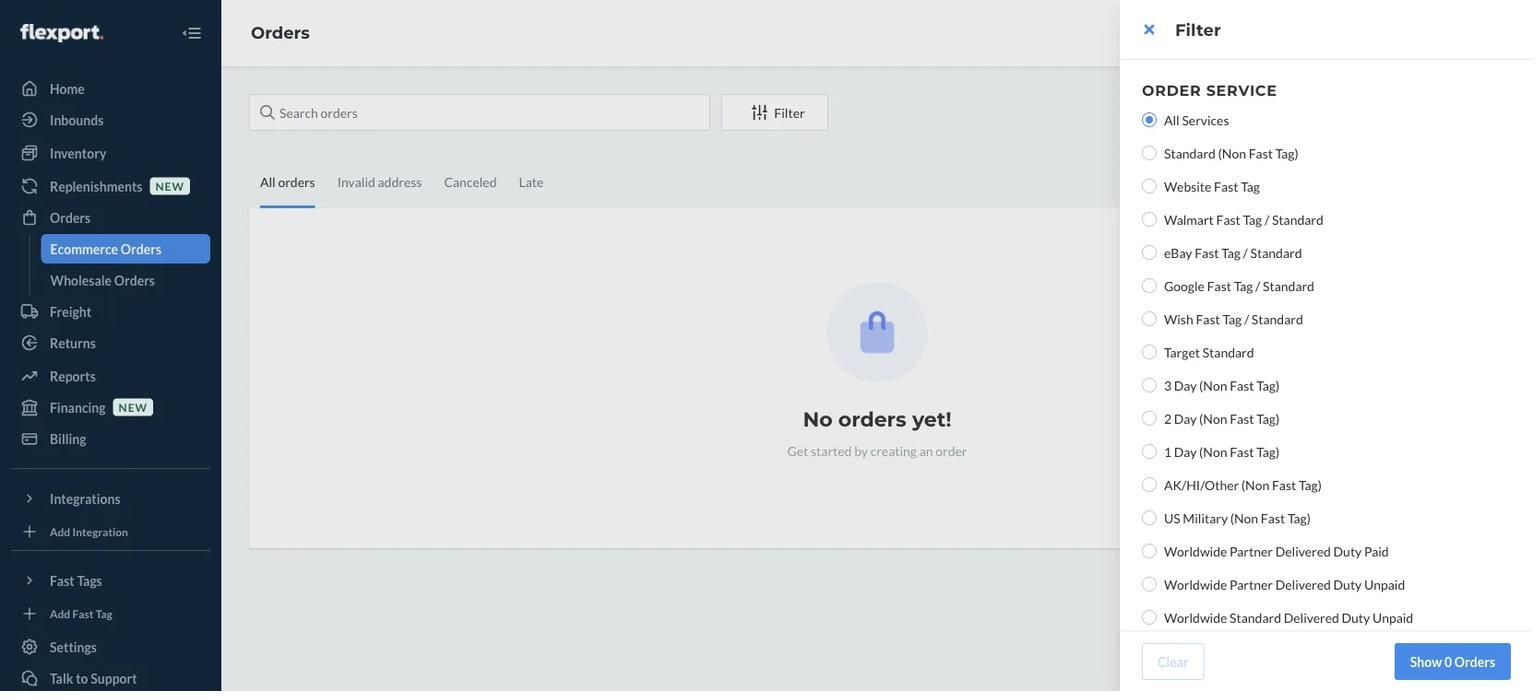 Task type: vqa. For each thing, say whether or not it's contained in the screenshot.
Open notifications IMAGE
no



Task type: describe. For each thing, give the bounding box(es) containing it.
worldwide for worldwide partner delivered duty unpaid
[[1164, 577, 1227, 593]]

fast up 2 day (non fast tag)
[[1230, 378, 1254, 394]]

paid
[[1365, 544, 1389, 560]]

standard up ebay fast tag / standard
[[1272, 212, 1324, 227]]

fast up 1 day (non fast tag)
[[1230, 411, 1254, 427]]

fast up the worldwide partner delivered duty paid
[[1261, 511, 1285, 526]]

partner for worldwide partner delivered duty paid
[[1230, 544, 1273, 560]]

website fast tag
[[1164, 179, 1260, 194]]

duty for worldwide partner delivered duty unpaid
[[1334, 577, 1362, 593]]

day for 2
[[1174, 411, 1197, 427]]

ebay fast tag / standard
[[1164, 245, 1302, 261]]

fast up ebay fast tag / standard
[[1217, 212, 1241, 227]]

worldwide standard delivered duty unpaid
[[1164, 610, 1414, 626]]

fast right ebay
[[1195, 245, 1219, 261]]

ak/hi/other (non fast tag)
[[1164, 477, 1322, 493]]

walmart
[[1164, 212, 1214, 227]]

standard down walmart fast tag / standard
[[1251, 245, 1302, 261]]

tag) for 1 day (non fast tag)
[[1257, 444, 1280, 460]]

show 0 orders button
[[1395, 644, 1511, 681]]

target standard
[[1164, 345, 1254, 360]]

/ for wish
[[1245, 311, 1249, 327]]

worldwide partner delivered duty unpaid
[[1164, 577, 1405, 593]]

tag) for 2 day (non fast tag)
[[1257, 411, 1280, 427]]

standard down worldwide partner delivered duty unpaid
[[1230, 610, 1282, 626]]

3 day (non fast tag)
[[1164, 378, 1280, 394]]

standard down wish fast tag / standard
[[1203, 345, 1254, 360]]

show
[[1411, 655, 1442, 670]]

(non for us
[[1231, 511, 1259, 526]]

clear
[[1158, 655, 1189, 670]]

order service
[[1142, 81, 1278, 99]]

(non for 1
[[1200, 444, 1228, 460]]

2 day (non fast tag)
[[1164, 411, 1280, 427]]

(non for 2
[[1200, 411, 1228, 427]]

3
[[1164, 378, 1172, 394]]

tag) for 3 day (non fast tag)
[[1257, 378, 1280, 394]]

services
[[1182, 112, 1229, 128]]

order
[[1142, 81, 1202, 99]]

wish fast tag / standard
[[1164, 311, 1303, 327]]

(non up us military (non fast tag)
[[1242, 477, 1270, 493]]

clear button
[[1142, 644, 1205, 681]]

fast right google at the top
[[1207, 278, 1232, 294]]

1 day (non fast tag)
[[1164, 444, 1280, 460]]

/ for walmart
[[1265, 212, 1270, 227]]

fast down 'standard (non fast tag)'
[[1214, 179, 1239, 194]]

delivered for worldwide partner delivered duty paid
[[1276, 544, 1331, 560]]

partner for worldwide partner delivered duty unpaid
[[1230, 577, 1273, 593]]

(non for 3
[[1200, 378, 1228, 394]]

duty for worldwide partner delivered duty paid
[[1334, 544, 1362, 560]]

standard up the 'website'
[[1164, 145, 1216, 161]]



Task type: locate. For each thing, give the bounding box(es) containing it.
google fast tag / standard
[[1164, 278, 1315, 294]]

target
[[1164, 345, 1200, 360]]

day
[[1174, 378, 1197, 394], [1174, 411, 1197, 427], [1174, 444, 1197, 460]]

close image
[[1145, 22, 1155, 37]]

tag up walmart fast tag / standard
[[1241, 179, 1260, 194]]

/ up ebay fast tag / standard
[[1265, 212, 1270, 227]]

None radio
[[1142, 146, 1157, 161], [1142, 179, 1157, 194], [1142, 279, 1157, 293], [1142, 312, 1157, 327], [1142, 345, 1157, 360], [1142, 378, 1157, 393], [1142, 445, 1157, 459], [1142, 578, 1157, 592], [1142, 611, 1157, 626], [1142, 146, 1157, 161], [1142, 179, 1157, 194], [1142, 279, 1157, 293], [1142, 312, 1157, 327], [1142, 345, 1157, 360], [1142, 378, 1157, 393], [1142, 445, 1157, 459], [1142, 578, 1157, 592], [1142, 611, 1157, 626]]

partner
[[1230, 544, 1273, 560], [1230, 577, 1273, 593]]

duty up the worldwide standard delivered duty unpaid
[[1334, 577, 1362, 593]]

duty left paid at the bottom right
[[1334, 544, 1362, 560]]

1 vertical spatial worldwide
[[1164, 577, 1227, 593]]

worldwide
[[1164, 544, 1227, 560], [1164, 577, 1227, 593], [1164, 610, 1227, 626]]

tag)
[[1276, 145, 1299, 161], [1257, 378, 1280, 394], [1257, 411, 1280, 427], [1257, 444, 1280, 460], [1299, 477, 1322, 493], [1288, 511, 1311, 526]]

day right 2
[[1174, 411, 1197, 427]]

2 worldwide from the top
[[1164, 577, 1227, 593]]

delivered for worldwide partner delivered duty unpaid
[[1276, 577, 1331, 593]]

tag for website
[[1241, 179, 1260, 194]]

unpaid up "show"
[[1373, 610, 1414, 626]]

/ up wish fast tag / standard
[[1256, 278, 1261, 294]]

0 vertical spatial partner
[[1230, 544, 1273, 560]]

0 vertical spatial unpaid
[[1365, 577, 1405, 593]]

tag for ebay
[[1222, 245, 1241, 261]]

walmart fast tag / standard
[[1164, 212, 1324, 227]]

2
[[1164, 411, 1172, 427]]

2 vertical spatial worldwide
[[1164, 610, 1227, 626]]

day right 3
[[1174, 378, 1197, 394]]

worldwide partner delivered duty paid
[[1164, 544, 1389, 560]]

service
[[1207, 81, 1278, 99]]

1 partner from the top
[[1230, 544, 1273, 560]]

fast
[[1249, 145, 1273, 161], [1214, 179, 1239, 194], [1217, 212, 1241, 227], [1195, 245, 1219, 261], [1207, 278, 1232, 294], [1196, 311, 1220, 327], [1230, 378, 1254, 394], [1230, 411, 1254, 427], [1230, 444, 1254, 460], [1272, 477, 1297, 493], [1261, 511, 1285, 526]]

1 vertical spatial partner
[[1230, 577, 1273, 593]]

1 vertical spatial day
[[1174, 411, 1197, 427]]

(non down target standard
[[1200, 378, 1228, 394]]

all
[[1164, 112, 1180, 128]]

/ for ebay
[[1243, 245, 1248, 261]]

standard up wish fast tag / standard
[[1263, 278, 1315, 294]]

delivered
[[1276, 544, 1331, 560], [1276, 577, 1331, 593], [1284, 610, 1340, 626]]

2 partner from the top
[[1230, 577, 1273, 593]]

0 vertical spatial delivered
[[1276, 544, 1331, 560]]

day for 3
[[1174, 378, 1197, 394]]

partner down the worldwide partner delivered duty paid
[[1230, 577, 1273, 593]]

partner down us military (non fast tag)
[[1230, 544, 1273, 560]]

0 vertical spatial worldwide
[[1164, 544, 1227, 560]]

standard down google fast tag / standard
[[1252, 311, 1303, 327]]

delivered up worldwide partner delivered duty unpaid
[[1276, 544, 1331, 560]]

0 vertical spatial duty
[[1334, 544, 1362, 560]]

2 day from the top
[[1174, 411, 1197, 427]]

tag up ebay fast tag / standard
[[1243, 212, 1262, 227]]

day right the 1
[[1174, 444, 1197, 460]]

unpaid
[[1365, 577, 1405, 593], [1373, 610, 1414, 626]]

1 vertical spatial unpaid
[[1373, 610, 1414, 626]]

/
[[1265, 212, 1270, 227], [1243, 245, 1248, 261], [1256, 278, 1261, 294], [1245, 311, 1249, 327]]

fast up website fast tag
[[1249, 145, 1273, 161]]

(non down 3 day (non fast tag)
[[1200, 411, 1228, 427]]

3 day from the top
[[1174, 444, 1197, 460]]

tag) for us military (non fast tag)
[[1288, 511, 1311, 526]]

ak/hi/other
[[1164, 477, 1239, 493]]

(non down ak/hi/other (non fast tag) in the bottom right of the page
[[1231, 511, 1259, 526]]

us
[[1164, 511, 1181, 526]]

fast up ak/hi/other (non fast tag) in the bottom right of the page
[[1230, 444, 1254, 460]]

1 vertical spatial duty
[[1334, 577, 1362, 593]]

worldwide for worldwide standard delivered duty unpaid
[[1164, 610, 1227, 626]]

tag up wish fast tag / standard
[[1234, 278, 1253, 294]]

unpaid down paid at the bottom right
[[1365, 577, 1405, 593]]

/ for google
[[1256, 278, 1261, 294]]

1
[[1164, 444, 1172, 460]]

military
[[1183, 511, 1228, 526]]

3 worldwide from the top
[[1164, 610, 1227, 626]]

1 day from the top
[[1174, 378, 1197, 394]]

fast right wish
[[1196, 311, 1220, 327]]

2 vertical spatial day
[[1174, 444, 1197, 460]]

None radio
[[1142, 113, 1157, 127], [1142, 212, 1157, 227], [1142, 245, 1157, 260], [1142, 412, 1157, 426], [1142, 478, 1157, 493], [1142, 511, 1157, 526], [1142, 544, 1157, 559], [1142, 113, 1157, 127], [1142, 212, 1157, 227], [1142, 245, 1157, 260], [1142, 412, 1157, 426], [1142, 478, 1157, 493], [1142, 511, 1157, 526], [1142, 544, 1157, 559]]

duty down paid at the bottom right
[[1342, 610, 1370, 626]]

orders
[[1455, 655, 1496, 670]]

unpaid for worldwide partner delivered duty unpaid
[[1365, 577, 1405, 593]]

0 vertical spatial day
[[1174, 378, 1197, 394]]

tag up google fast tag / standard
[[1222, 245, 1241, 261]]

2 vertical spatial delivered
[[1284, 610, 1340, 626]]

(non up website fast tag
[[1218, 145, 1246, 161]]

1 worldwide from the top
[[1164, 544, 1227, 560]]

(non
[[1218, 145, 1246, 161], [1200, 378, 1228, 394], [1200, 411, 1228, 427], [1200, 444, 1228, 460], [1242, 477, 1270, 493], [1231, 511, 1259, 526]]

day for 1
[[1174, 444, 1197, 460]]

duty
[[1334, 544, 1362, 560], [1334, 577, 1362, 593], [1342, 610, 1370, 626]]

0
[[1445, 655, 1452, 670]]

/ down walmart fast tag / standard
[[1243, 245, 1248, 261]]

google
[[1164, 278, 1205, 294]]

tag
[[1241, 179, 1260, 194], [1243, 212, 1262, 227], [1222, 245, 1241, 261], [1234, 278, 1253, 294], [1223, 311, 1242, 327]]

standard
[[1164, 145, 1216, 161], [1272, 212, 1324, 227], [1251, 245, 1302, 261], [1263, 278, 1315, 294], [1252, 311, 1303, 327], [1203, 345, 1254, 360], [1230, 610, 1282, 626]]

wish
[[1164, 311, 1194, 327]]

/ down google fast tag / standard
[[1245, 311, 1249, 327]]

filter
[[1175, 19, 1221, 40]]

1 vertical spatial delivered
[[1276, 577, 1331, 593]]

2 vertical spatial duty
[[1342, 610, 1370, 626]]

delivered up the worldwide standard delivered duty unpaid
[[1276, 577, 1331, 593]]

(non down 2 day (non fast tag)
[[1200, 444, 1228, 460]]

ebay
[[1164, 245, 1192, 261]]

us military (non fast tag)
[[1164, 511, 1311, 526]]

duty for worldwide standard delivered duty unpaid
[[1342, 610, 1370, 626]]

tag for wish
[[1223, 311, 1242, 327]]

delivered down worldwide partner delivered duty unpaid
[[1284, 610, 1340, 626]]

tag for walmart
[[1243, 212, 1262, 227]]

website
[[1164, 179, 1212, 194]]

delivered for worldwide standard delivered duty unpaid
[[1284, 610, 1340, 626]]

standard (non fast tag)
[[1164, 145, 1299, 161]]

all services
[[1164, 112, 1229, 128]]

worldwide for worldwide partner delivered duty paid
[[1164, 544, 1227, 560]]

show 0 orders
[[1411, 655, 1496, 670]]

fast up us military (non fast tag)
[[1272, 477, 1297, 493]]

tag for google
[[1234, 278, 1253, 294]]

unpaid for worldwide standard delivered duty unpaid
[[1373, 610, 1414, 626]]

tag down google fast tag / standard
[[1223, 311, 1242, 327]]



